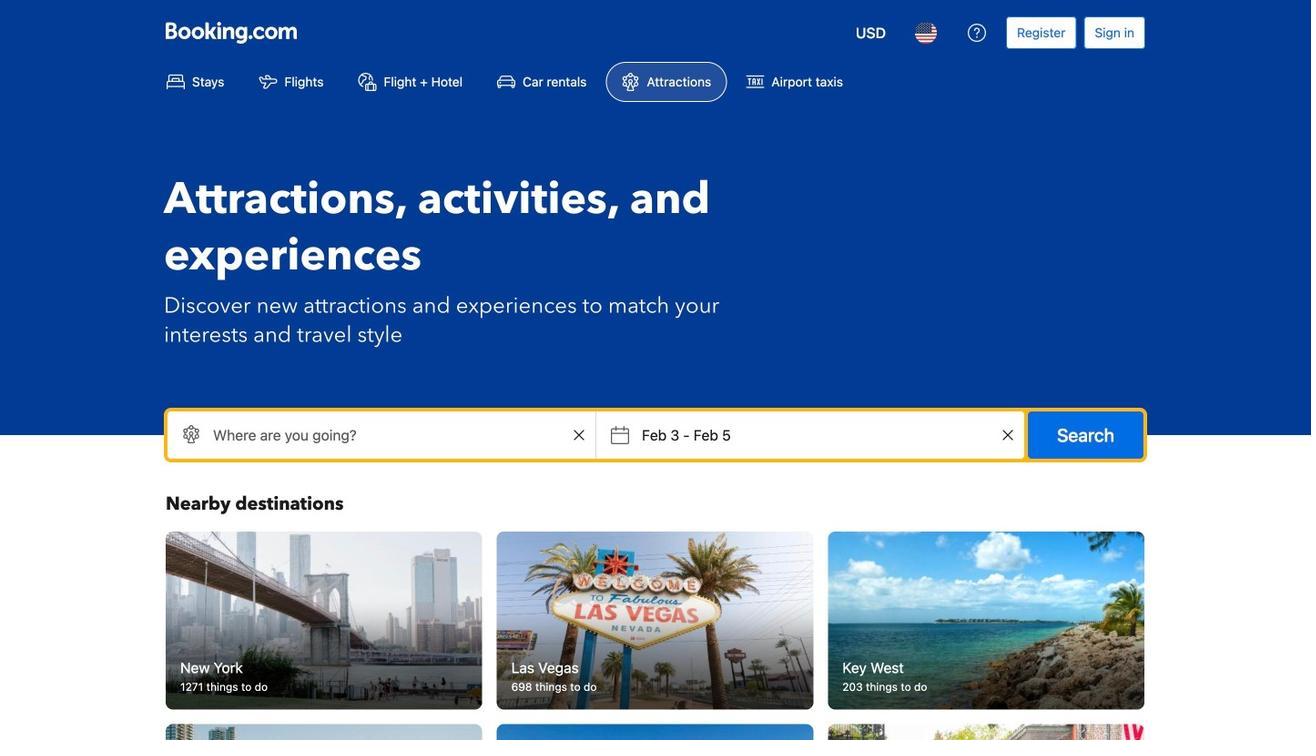 Task type: vqa. For each thing, say whether or not it's contained in the screenshot.
San Diego image
yes



Task type: describe. For each thing, give the bounding box(es) containing it.
new york image
[[166, 532, 482, 710]]

las vegas image
[[497, 532, 814, 710]]

san diego image
[[166, 725, 482, 741]]

miami image
[[497, 725, 814, 741]]



Task type: locate. For each thing, give the bounding box(es) containing it.
Where are you going? search field
[[168, 412, 596, 459]]

new orleans image
[[828, 725, 1145, 741]]

key west image
[[820, 528, 1153, 715]]

booking.com image
[[166, 22, 297, 44]]



